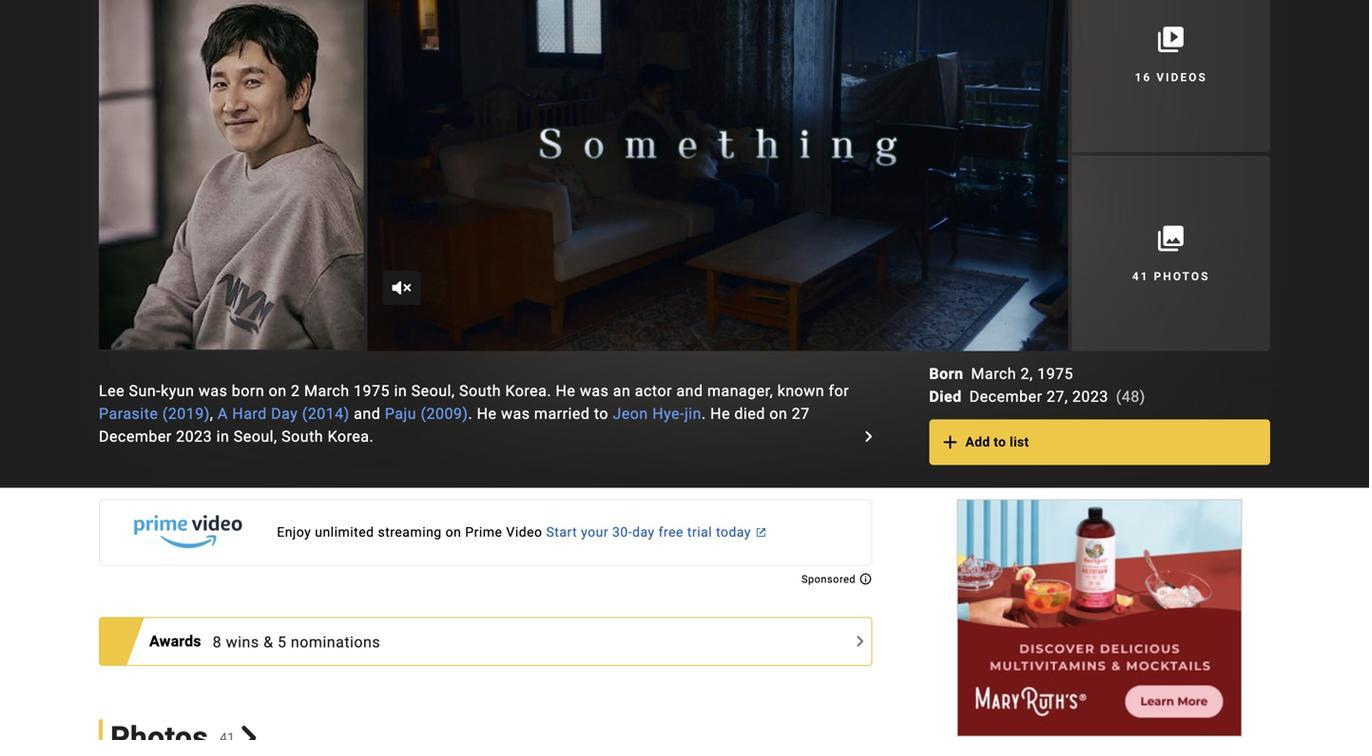 Task type: vqa. For each thing, say whether or not it's contained in the screenshot.
the topmost you
no



Task type: describe. For each thing, give the bounding box(es) containing it.
on inside lee sun-kyun was born on 2 march 1975 in seoul, south korea. he was an actor and manager, known for parasite (2019) , a hard day (2014) and paju (2009) . he was married to jeon hye-jin
[[269, 382, 287, 400]]

south inside . he died on 27 december 2023 in seoul, south korea.
[[282, 428, 323, 446]]

seoul, inside . he died on 27 december 2023 in seoul, south korea.
[[234, 428, 277, 446]]

(2019)
[[162, 405, 210, 423]]

photos
[[1154, 270, 1210, 283]]

march inside lee sun-kyun was born on 2 march 1975 in seoul, south korea. he was an actor and manager, known for parasite (2019) , a hard day (2014) and paju (2009) . he was married to jeon hye-jin
[[304, 382, 350, 400]]

on inside . he died on 27 december 2023 in seoul, south korea.
[[770, 405, 788, 423]]

to inside button
[[994, 435, 1006, 450]]

add
[[965, 435, 990, 450]]

volume off image
[[390, 277, 413, 300]]

sun-
[[129, 382, 161, 400]]

lee sun-kyun image
[[99, 0, 363, 350]]

16 videos
[[1135, 71, 1207, 84]]

. inside lee sun-kyun was born on 2 march 1975 in seoul, south korea. he was an actor and manager, known for parasite (2019) , a hard day (2014) and paju (2009) . he was married to jeon hye-jin
[[468, 405, 473, 423]]

kyun
[[161, 382, 194, 400]]

8 wins & 5 nominations
[[213, 634, 380, 652]]

jeon hye-jin link
[[613, 405, 702, 423]]

30-
[[612, 525, 632, 541]]

watch sleep - trailer image
[[367, 0, 1068, 352]]

16
[[1135, 71, 1152, 84]]

1975 inside lee sun-kyun was born on 2 march 1975 in seoul, south korea. he was an actor and manager, known for parasite (2019) , a hard day (2014) and paju (2009) . he was married to jeon hye-jin
[[354, 382, 390, 400]]

&
[[263, 634, 273, 652]]

8
[[213, 634, 222, 652]]

. he died on 27 december 2023 in seoul, south korea.
[[99, 405, 810, 446]]

2,
[[1021, 365, 1033, 383]]

(2014)
[[302, 405, 350, 423]]

for
[[829, 382, 849, 400]]

died
[[929, 388, 962, 406]]

born march 2, 1975 died december 27, 2023 (48)
[[929, 365, 1146, 406]]

,
[[210, 405, 213, 423]]

day
[[632, 525, 655, 541]]

lee sun-kyun was born on 2 march 1975 in seoul, south korea. he was an actor and manager, known for parasite (2019) , a hard day (2014) and paju (2009) . he was married to jeon hye-jin
[[99, 382, 849, 423]]

trial
[[687, 525, 712, 541]]

he inside . he died on 27 december 2023 in seoul, south korea.
[[710, 405, 730, 423]]

videos
[[1157, 71, 1207, 84]]

paju
[[385, 405, 417, 423]]

0 horizontal spatial he
[[477, 405, 497, 423]]

1 vertical spatial and
[[354, 405, 381, 423]]

a hard day (2014) link
[[218, 405, 350, 423]]

start your 30-day free trial today link
[[99, 500, 872, 566]]

1 group from the left
[[99, 0, 363, 351]]

day
[[271, 405, 298, 423]]

to inside lee sun-kyun was born on 2 march 1975 in seoul, south korea. he was an actor and manager, known for parasite (2019) , a hard day (2014) and paju (2009) . he was married to jeon hye-jin
[[594, 405, 609, 423]]

add to list button
[[929, 420, 1270, 465]]

27,
[[1047, 388, 1068, 406]]

start
[[546, 525, 577, 541]]

16 videos button
[[1072, 0, 1270, 152]]

parasite
[[99, 405, 158, 423]]

married
[[534, 405, 590, 423]]

2023 inside . he died on 27 december 2023 in seoul, south korea.
[[176, 428, 212, 446]]

south inside lee sun-kyun was born on 2 march 1975 in seoul, south korea. he was an actor and manager, known for parasite (2019) , a hard day (2014) and paju (2009) . he was married to jeon hye-jin
[[459, 382, 501, 400]]

sponsored
[[802, 574, 859, 586]]

free
[[659, 525, 684, 541]]

jin
[[685, 405, 702, 423]]

december for 2023
[[99, 428, 172, 446]]



Task type: locate. For each thing, give the bounding box(es) containing it.
watch sleep - trailer element
[[367, 0, 1068, 351]]

2 . from the left
[[702, 405, 706, 423]]

0 vertical spatial korea.
[[505, 382, 552, 400]]

march left 2,
[[971, 365, 1016, 383]]

1 vertical spatial korea.
[[328, 428, 374, 446]]

jeon
[[613, 405, 648, 423]]

march up (2014) on the bottom of the page
[[304, 382, 350, 400]]

0 horizontal spatial was
[[199, 382, 228, 400]]

.
[[468, 405, 473, 423], [702, 405, 706, 423]]

manager,
[[707, 382, 773, 400]]

2023 down (2019)
[[176, 428, 212, 446]]

1 horizontal spatial was
[[501, 405, 530, 423]]

to
[[594, 405, 609, 423], [994, 435, 1006, 450]]

in
[[394, 382, 407, 400], [216, 428, 229, 446]]

41 photos
[[1132, 270, 1210, 283]]

awards
[[149, 633, 201, 651]]

died
[[735, 405, 765, 423]]

1975 inside born march 2, 1975 died december 27, 2023 (48)
[[1037, 365, 1074, 383]]

lee
[[99, 382, 125, 400]]

today
[[716, 525, 751, 541]]

paju (2009) link
[[385, 405, 468, 423]]

41 photos button
[[1072, 156, 1270, 351]]

add image
[[939, 431, 962, 454]]

0 horizontal spatial seoul,
[[234, 428, 277, 446]]

korea. down (2014) on the bottom of the page
[[328, 428, 374, 446]]

1 vertical spatial to
[[994, 435, 1006, 450]]

0 horizontal spatial to
[[594, 405, 609, 423]]

on left 2
[[269, 382, 287, 400]]

and up jin
[[676, 382, 703, 400]]

hard
[[232, 405, 267, 423]]

he right jin
[[710, 405, 730, 423]]

2 group from the left
[[367, 0, 1068, 352]]

0 vertical spatial in
[[394, 382, 407, 400]]

video player application
[[367, 0, 1068, 351]]

on
[[269, 382, 287, 400], [770, 405, 788, 423]]

korea. inside lee sun-kyun was born on 2 march 1975 in seoul, south korea. he was an actor and manager, known for parasite (2019) , a hard day (2014) and paju (2009) . he was married to jeon hye-jin
[[505, 382, 552, 400]]

he
[[556, 382, 576, 400], [477, 405, 497, 423], [710, 405, 730, 423]]

hye-
[[652, 405, 685, 423]]

1 vertical spatial 2023
[[176, 428, 212, 446]]

december inside . he died on 27 december 2023 in seoul, south korea.
[[99, 428, 172, 446]]

5
[[278, 634, 287, 652]]

0 vertical spatial south
[[459, 382, 501, 400]]

1 horizontal spatial and
[[676, 382, 703, 400]]

0 horizontal spatial march
[[304, 382, 350, 400]]

was left an
[[580, 382, 609, 400]]

list
[[1010, 435, 1029, 450]]

your
[[581, 525, 609, 541]]

(48)
[[1116, 388, 1146, 406]]

1975
[[1037, 365, 1074, 383], [354, 382, 390, 400]]

born
[[232, 382, 264, 400]]

1 vertical spatial in
[[216, 428, 229, 446]]

was left married
[[501, 405, 530, 423]]

27
[[792, 405, 810, 423]]

december inside born march 2, 1975 died december 27, 2023 (48)
[[970, 388, 1042, 406]]

0 vertical spatial december
[[970, 388, 1042, 406]]

awards button
[[149, 631, 213, 653]]

in inside . he died on 27 december 2023 in seoul, south korea.
[[216, 428, 229, 446]]

0 horizontal spatial on
[[269, 382, 287, 400]]

to left jeon
[[594, 405, 609, 423]]

0 horizontal spatial 2023
[[176, 428, 212, 446]]

seoul, down hard
[[234, 428, 277, 446]]

group
[[99, 0, 363, 351], [367, 0, 1068, 352]]

0 horizontal spatial group
[[99, 0, 363, 351]]

start your 30-day free trial today
[[546, 525, 751, 541]]

1 vertical spatial south
[[282, 428, 323, 446]]

. right paju
[[468, 405, 473, 423]]

2023
[[1072, 388, 1109, 406], [176, 428, 212, 446]]

in inside lee sun-kyun was born on 2 march 1975 in seoul, south korea. he was an actor and manager, known for parasite (2019) , a hard day (2014) and paju (2009) . he was married to jeon hye-jin
[[394, 382, 407, 400]]

wins
[[226, 634, 259, 652]]

korea. inside . he died on 27 december 2023 in seoul, south korea.
[[328, 428, 374, 446]]

2 horizontal spatial was
[[580, 382, 609, 400]]

was
[[199, 382, 228, 400], [580, 382, 609, 400], [501, 405, 530, 423]]

nominations
[[291, 634, 380, 652]]

2023 inside born march 2, 1975 died december 27, 2023 (48)
[[1072, 388, 1109, 406]]

1 horizontal spatial to
[[994, 435, 1006, 450]]

an
[[613, 382, 631, 400]]

1 vertical spatial december
[[99, 428, 172, 446]]

0 horizontal spatial 1975
[[354, 382, 390, 400]]

he up married
[[556, 382, 576, 400]]

was up ,
[[199, 382, 228, 400]]

1 horizontal spatial korea.
[[505, 382, 552, 400]]

seoul, up paju (2009) link
[[411, 382, 455, 400]]

. inside . he died on 27 december 2023 in seoul, south korea.
[[702, 405, 706, 423]]

on left the 27
[[770, 405, 788, 423]]

1 horizontal spatial march
[[971, 365, 1016, 383]]

0 horizontal spatial south
[[282, 428, 323, 446]]

1 horizontal spatial group
[[367, 0, 1068, 352]]

march inside born march 2, 1975 died december 27, 2023 (48)
[[971, 365, 1016, 383]]

to left list
[[994, 435, 1006, 450]]

0 horizontal spatial in
[[216, 428, 229, 446]]

known
[[778, 382, 824, 400]]

he right (2009)
[[477, 405, 497, 423]]

1 horizontal spatial seoul,
[[411, 382, 455, 400]]

south down day
[[282, 428, 323, 446]]

december down parasite
[[99, 428, 172, 446]]

1975 up 27,
[[1037, 365, 1074, 383]]

1 horizontal spatial 1975
[[1037, 365, 1074, 383]]

1 horizontal spatial december
[[970, 388, 1042, 406]]

0 vertical spatial 2023
[[1072, 388, 1109, 406]]

seoul,
[[411, 382, 455, 400], [234, 428, 277, 446]]

1 horizontal spatial on
[[770, 405, 788, 423]]

seoul, inside lee sun-kyun was born on 2 march 1975 in seoul, south korea. he was an actor and manager, known for parasite (2019) , a hard day (2014) and paju (2009) . he was married to jeon hye-jin
[[411, 382, 455, 400]]

0 vertical spatial and
[[676, 382, 703, 400]]

december for 27,
[[970, 388, 1042, 406]]

1 horizontal spatial he
[[556, 382, 576, 400]]

korea.
[[505, 382, 552, 400], [328, 428, 374, 446]]

and left paju
[[354, 405, 381, 423]]

in down "a"
[[216, 428, 229, 446]]

0 vertical spatial seoul,
[[411, 382, 455, 400]]

0 horizontal spatial december
[[99, 428, 172, 446]]

december down 2,
[[970, 388, 1042, 406]]

0 horizontal spatial .
[[468, 405, 473, 423]]

0 vertical spatial on
[[269, 382, 287, 400]]

1 horizontal spatial in
[[394, 382, 407, 400]]

see more awards and nominations image
[[848, 631, 871, 653]]

1 vertical spatial seoul,
[[234, 428, 277, 446]]

south
[[459, 382, 501, 400], [282, 428, 323, 446]]

0 vertical spatial to
[[594, 405, 609, 423]]

41
[[1132, 270, 1149, 283]]

2023 right 27,
[[1072, 388, 1109, 406]]

(2009)
[[421, 405, 468, 423]]

march
[[971, 365, 1016, 383], [304, 382, 350, 400]]

actor
[[635, 382, 672, 400]]

1 horizontal spatial .
[[702, 405, 706, 423]]

2
[[291, 382, 300, 400]]

korea. up married
[[505, 382, 552, 400]]

2 horizontal spatial he
[[710, 405, 730, 423]]

parasite (2019) link
[[99, 405, 210, 423]]

. right hye-
[[702, 405, 706, 423]]

in up paju
[[394, 382, 407, 400]]

born
[[929, 365, 964, 383]]

1 . from the left
[[468, 405, 473, 423]]

chevron right inline image
[[237, 726, 261, 741]]

south up (2009)
[[459, 382, 501, 400]]

1 horizontal spatial 2023
[[1072, 388, 1109, 406]]

a
[[218, 405, 228, 423]]

0 horizontal spatial korea.
[[328, 428, 374, 446]]

1 vertical spatial on
[[770, 405, 788, 423]]

0 horizontal spatial and
[[354, 405, 381, 423]]

add to list
[[965, 435, 1029, 450]]

december
[[970, 388, 1042, 406], [99, 428, 172, 446]]

and
[[676, 382, 703, 400], [354, 405, 381, 423]]

1 horizontal spatial south
[[459, 382, 501, 400]]

1975 up paju
[[354, 382, 390, 400]]



